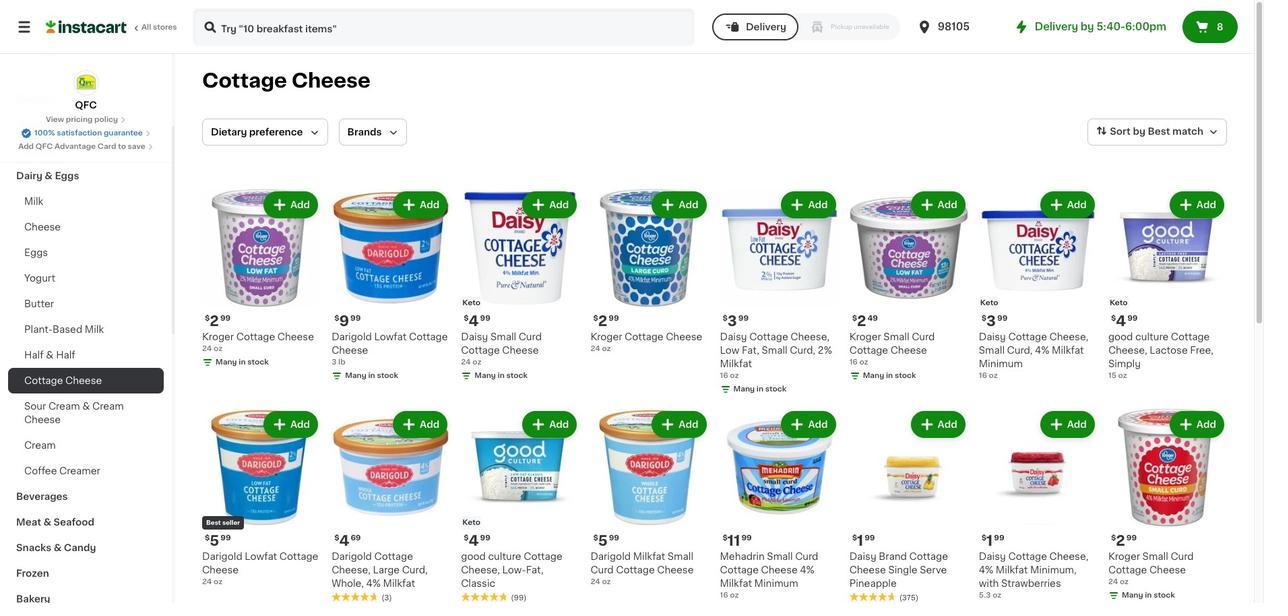 Task type: describe. For each thing, give the bounding box(es) containing it.
small inside daisy small curd cottage cheese 24 oz
[[490, 332, 516, 342]]

daisy for 4%
[[979, 552, 1006, 561]]

beverages
[[16, 492, 68, 501]]

delivery for delivery
[[746, 22, 786, 32]]

cheese inside darigold milkfat small curd cottage cheese 24 oz
[[657, 566, 694, 575]]

small inside daisy cottage cheese, low fat, small curd, 2% milkfat 16 oz
[[762, 346, 788, 355]]

$ inside $ 2 49
[[852, 315, 857, 322]]

service type group
[[712, 13, 900, 40]]

kroger small curd cottage cheese 16 oz
[[849, 332, 935, 366]]

curd for mehadrin small curd cottage cheese 4% milkfat minimum 16 oz
[[795, 552, 818, 561]]

coffee creamer
[[24, 466, 100, 476]]

culture for lactose
[[1135, 332, 1169, 342]]

4% inside darigold cottage cheese, large curd, whole, 4% milkfat
[[366, 579, 381, 588]]

98105
[[938, 22, 970, 32]]

kroger inside kroger small curd cottage cheese 16 oz
[[849, 332, 881, 342]]

darigold for darigold lowfat cottage cheese 3 lb
[[332, 332, 372, 342]]

thanksgiving link
[[8, 112, 164, 137]]

4 for good culture cottage cheese, low-fat, classic
[[469, 534, 479, 548]]

daisy cottage cheese, small curd, 4% milkfat minimum 16 oz
[[979, 332, 1088, 379]]

delivery button
[[712, 13, 799, 40]]

1 horizontal spatial $ 2 99
[[593, 314, 619, 328]]

match
[[1172, 127, 1203, 136]]

$ 5 99 for darigold milkfat small curd cottage cheese
[[593, 534, 619, 548]]

Search field
[[194, 9, 693, 44]]

half & half
[[24, 350, 75, 360]]

1 horizontal spatial eggs
[[55, 171, 79, 181]]

15
[[1108, 372, 1117, 379]]

cheese, for daisy cottage cheese, low fat, small curd, 2% milkfat 16 oz
[[791, 332, 830, 342]]

5 for darigold milkfat small curd cottage cheese
[[598, 534, 608, 548]]

4 for good culture cottage cheese, lactose free, simply
[[1116, 314, 1126, 328]]

cottage inside mehadrin small curd cottage cheese 4% milkfat minimum 16 oz
[[720, 566, 759, 575]]

cheese, for daisy cottage cheese, small curd, 4% milkfat minimum 16 oz
[[1050, 332, 1088, 342]]

cheese inside mehadrin small curd cottage cheese 4% milkfat minimum 16 oz
[[761, 566, 798, 575]]

milkfat inside daisy cottage cheese, low fat, small curd, 2% milkfat 16 oz
[[720, 359, 752, 369]]

sour cream & cream cheese
[[24, 402, 124, 425]]

$ 3 99 for daisy cottage cheese, low fat, small curd, 2% milkfat
[[723, 314, 749, 328]]

cheese inside kroger small curd cottage cheese 16 oz
[[891, 346, 927, 355]]

2 for kroger cottage cheese 24 oz
[[210, 314, 219, 328]]

daisy cottage cheese, low fat, small curd, 2% milkfat 16 oz
[[720, 332, 832, 379]]

cottage inside daisy small curd cottage cheese 24 oz
[[461, 346, 500, 355]]

lists
[[38, 46, 61, 56]]

minimum for 11
[[754, 579, 798, 588]]

2 for kroger small curd cottage cheese 16 oz
[[857, 314, 866, 328]]

& for half
[[46, 350, 54, 360]]

dairy & eggs link
[[8, 163, 164, 189]]

classic
[[461, 579, 495, 588]]

sour
[[24, 402, 46, 411]]

best for best match
[[1148, 127, 1170, 136]]

darigold for darigold cottage cheese, large curd, whole, 4% milkfat
[[332, 552, 372, 561]]

$ 4 99 for daisy small curd cottage cheese
[[464, 314, 490, 328]]

brand
[[879, 552, 907, 561]]

yogurt link
[[8, 265, 164, 291]]

curd inside darigold milkfat small curd cottage cheese 24 oz
[[591, 566, 614, 575]]

coffee creamer link
[[8, 458, 164, 484]]

1 kroger cottage cheese 24 oz from the left
[[202, 332, 314, 352]]

by for delivery
[[1081, 22, 1094, 32]]

daisy brand cottage cheese single serve pineapple
[[849, 552, 948, 588]]

100%
[[34, 129, 55, 137]]

product group containing 9
[[332, 189, 450, 384]]

$ 4 69
[[334, 534, 361, 548]]

minimum for 3
[[979, 359, 1023, 369]]

fat, inside daisy cottage cheese, low fat, small curd, 2% milkfat 16 oz
[[742, 346, 759, 355]]

& inside sour cream & cream cheese
[[82, 402, 90, 411]]

oz inside darigold lowfat cottage cheese 24 oz
[[214, 578, 222, 586]]

produce link
[[8, 137, 164, 163]]

yogurt
[[24, 274, 55, 283]]

cottage inside darigold milkfat small curd cottage cheese 24 oz
[[616, 566, 655, 575]]

qfc inside qfc link
[[75, 100, 97, 110]]

cottage inside daisy brand cottage cheese single serve pineapple
[[909, 552, 948, 561]]

product group containing 11
[[720, 408, 839, 601]]

(375)
[[899, 594, 919, 602]]

lowfat for darigold lowfat cottage cheese 3 lb
[[374, 332, 407, 342]]

kroger inside kroger small curd cottage cheese 24 oz
[[1108, 552, 1140, 561]]

cottage inside darigold lowfat cottage cheese 24 oz
[[280, 552, 318, 561]]

many in stock for daisy cottage cheese, low fat, small curd, 2% milkfat 16 oz
[[733, 386, 787, 393]]

all stores link
[[46, 8, 178, 46]]

24 inside kroger small curd cottage cheese 24 oz
[[1108, 578, 1118, 586]]

frozen link
[[8, 561, 164, 586]]

many for kroger small curd cottage cheese 24 oz
[[1122, 592, 1143, 599]]

stock for daisy cottage cheese, low fat, small curd, 2% milkfat 16 oz
[[765, 386, 787, 393]]

dairy & eggs
[[16, 171, 79, 181]]

snacks
[[16, 543, 51, 553]]

to
[[118, 143, 126, 150]]

cheese inside daisy brand cottage cheese single serve pineapple
[[849, 566, 886, 575]]

darigold lowfat cottage cheese 24 oz
[[202, 552, 318, 586]]

best match
[[1148, 127, 1203, 136]]

many in stock for darigold lowfat cottage cheese 3 lb
[[345, 372, 398, 379]]

low-
[[502, 566, 526, 575]]

$ inside $ 11 99
[[723, 535, 728, 542]]

dairy
[[16, 171, 42, 181]]

simply
[[1108, 359, 1141, 369]]

meat
[[16, 518, 41, 527]]

best seller
[[206, 520, 240, 526]]

keto for daisy cottage cheese, small curd, 4% milkfat minimum
[[980, 299, 998, 307]]

best for best seller
[[206, 520, 221, 526]]

beverages link
[[8, 484, 164, 509]]

$ 11 99
[[723, 534, 752, 548]]

9
[[339, 314, 349, 328]]

oz inside daisy cottage cheese, 4% milkfat minimum, with strawberries 5.3 oz
[[993, 592, 1002, 599]]

curd, for darigold cottage cheese, large curd, whole, 4% milkfat
[[402, 566, 428, 575]]

cheese link
[[8, 214, 164, 240]]

add qfc advantage card to save
[[18, 143, 145, 150]]

stock for kroger small curd cottage cheese 16 oz
[[895, 372, 916, 379]]

satisfaction
[[57, 129, 102, 137]]

3 inside the darigold lowfat cottage cheese 3 lb
[[332, 359, 336, 366]]

small inside kroger small curd cottage cheese 16 oz
[[884, 332, 909, 342]]

delivery by 5:40-6:00pm
[[1035, 22, 1166, 32]]

milkfat inside daisy cottage cheese, small curd, 4% milkfat minimum 16 oz
[[1052, 346, 1084, 355]]

meat & seafood
[[16, 518, 94, 527]]

3 for daisy cottage cheese, small curd, 4% milkfat minimum
[[987, 314, 996, 328]]

oz inside daisy cottage cheese, small curd, 4% milkfat minimum 16 oz
[[989, 372, 998, 379]]

oz inside daisy cottage cheese, low fat, small curd, 2% milkfat 16 oz
[[730, 372, 739, 379]]

daisy for cottage
[[461, 332, 488, 342]]

in for daisy cottage cheese, low fat, small curd, 2% milkfat 16 oz
[[757, 386, 764, 393]]

cottage inside daisy cottage cheese, 4% milkfat minimum, with strawberries 5.3 oz
[[1008, 552, 1047, 561]]

11
[[728, 534, 740, 548]]

plant-based milk
[[24, 325, 104, 334]]

advantage
[[55, 143, 96, 150]]

qfc inside add qfc advantage card to save link
[[36, 143, 53, 150]]

lists link
[[8, 38, 164, 65]]

mehadrin
[[720, 552, 765, 561]]

produce
[[16, 146, 57, 155]]

100% satisfaction guarantee button
[[21, 125, 151, 139]]

oz inside darigold milkfat small curd cottage cheese 24 oz
[[602, 578, 611, 586]]

single
[[888, 566, 918, 575]]

milkfat inside daisy cottage cheese, 4% milkfat minimum, with strawberries 5.3 oz
[[996, 566, 1028, 575]]

0 vertical spatial milk
[[24, 197, 43, 206]]

cheese inside sour cream & cream cheese
[[24, 415, 61, 425]]

curd for kroger small curd cottage cheese 24 oz
[[1171, 552, 1194, 561]]

view
[[46, 116, 64, 123]]

delivery for delivery by 5:40-6:00pm
[[1035, 22, 1078, 32]]

oz inside kroger small curd cottage cheese 24 oz
[[1120, 578, 1129, 586]]

pineapple
[[849, 579, 897, 588]]

24 inside daisy small curd cottage cheese 24 oz
[[461, 359, 471, 366]]

oz inside kroger small curd cottage cheese 16 oz
[[859, 359, 868, 366]]

sour cream & cream cheese link
[[8, 394, 164, 433]]

curd, inside daisy cottage cheese, low fat, small curd, 2% milkfat 16 oz
[[790, 346, 815, 355]]

5:40-
[[1097, 22, 1125, 32]]

good for good culture cottage cheese, lactose free, simply 15 oz
[[1108, 332, 1133, 342]]

cottage inside kroger small curd cottage cheese 16 oz
[[849, 346, 888, 355]]

1 for daisy brand cottage cheese single serve pineapple
[[857, 534, 863, 548]]

$ inside "$ 9 99"
[[334, 315, 339, 322]]

cream up coffee
[[24, 441, 56, 450]]

5.3
[[979, 592, 991, 599]]

99 inside $ 11 99
[[741, 535, 752, 542]]

49
[[868, 315, 878, 322]]

cottage inside the darigold lowfat cottage cheese 3 lb
[[409, 332, 448, 342]]

sort
[[1110, 127, 1131, 136]]

brands button
[[339, 119, 407, 146]]

minimum,
[[1030, 566, 1077, 575]]

seafood
[[54, 518, 94, 527]]

keto for good culture cottage cheese, lactose free, simply
[[1110, 299, 1128, 307]]

small inside darigold milkfat small curd cottage cheese 24 oz
[[668, 552, 693, 561]]

many in stock for daisy small curd cottage cheese 24 oz
[[475, 372, 528, 379]]

small inside kroger small curd cottage cheese 24 oz
[[1143, 552, 1168, 561]]

based
[[52, 325, 82, 334]]

99 inside "$ 9 99"
[[350, 315, 361, 322]]

butter
[[24, 299, 54, 309]]

cheese inside darigold lowfat cottage cheese 24 oz
[[202, 566, 239, 575]]



Task type: vqa. For each thing, say whether or not it's contained in the screenshot.


Task type: locate. For each thing, give the bounding box(es) containing it.
curd inside daisy small curd cottage cheese 24 oz
[[519, 332, 542, 342]]

16 inside daisy cottage cheese, small curd, 4% milkfat minimum 16 oz
[[979, 372, 987, 379]]

3 for daisy cottage cheese, low fat, small curd, 2% milkfat
[[728, 314, 737, 328]]

lowfat for darigold lowfat cottage cheese 24 oz
[[245, 552, 277, 561]]

0 horizontal spatial 3
[[332, 359, 336, 366]]

candy
[[64, 543, 96, 553]]

cheese inside daisy small curd cottage cheese 24 oz
[[502, 346, 539, 355]]

5 down best seller
[[210, 534, 219, 548]]

1 vertical spatial lowfat
[[245, 552, 277, 561]]

$ 5 99
[[205, 534, 231, 548], [593, 534, 619, 548]]

cottage inside daisy cottage cheese, low fat, small curd, 2% milkfat 16 oz
[[749, 332, 788, 342]]

eggs up the yogurt
[[24, 248, 48, 257]]

many for daisy small curd cottage cheese 24 oz
[[475, 372, 496, 379]]

instacart logo image
[[46, 19, 127, 35]]

many in stock for kroger cottage cheese 24 oz
[[216, 359, 269, 366]]

minimum
[[979, 359, 1023, 369], [754, 579, 798, 588]]

1 horizontal spatial minimum
[[979, 359, 1023, 369]]

0 horizontal spatial eggs
[[24, 248, 48, 257]]

$ 1 99 for daisy brand cottage cheese single serve pineapple
[[852, 534, 875, 548]]

2 1 from the left
[[987, 534, 993, 548]]

$ 4 99 for good culture cottage cheese, low-fat, classic
[[464, 534, 490, 548]]

0 vertical spatial culture
[[1135, 332, 1169, 342]]

darigold for darigold milkfat small curd cottage cheese 24 oz
[[591, 552, 631, 561]]

4 up classic
[[469, 534, 479, 548]]

fat,
[[742, 346, 759, 355], [526, 566, 544, 575]]

cottage
[[202, 71, 287, 90], [236, 332, 275, 342], [409, 332, 448, 342], [625, 332, 663, 342], [749, 332, 788, 342], [1008, 332, 1047, 342], [1171, 332, 1210, 342], [461, 346, 500, 355], [849, 346, 888, 355], [24, 376, 63, 385], [280, 552, 318, 561], [374, 552, 413, 561], [524, 552, 563, 561], [909, 552, 948, 561], [1008, 552, 1047, 561], [616, 566, 655, 575], [720, 566, 759, 575], [1108, 566, 1147, 575]]

1 vertical spatial by
[[1133, 127, 1145, 136]]

eggs down advantage
[[55, 171, 79, 181]]

1 horizontal spatial 3
[[728, 314, 737, 328]]

curd inside mehadrin small curd cottage cheese 4% milkfat minimum 16 oz
[[795, 552, 818, 561]]

card
[[98, 143, 116, 150]]

0 horizontal spatial lowfat
[[245, 552, 277, 561]]

milkfat
[[1052, 346, 1084, 355], [720, 359, 752, 369], [633, 552, 665, 561], [996, 566, 1028, 575], [383, 579, 415, 588], [720, 579, 752, 588]]

in inside product group
[[368, 372, 375, 379]]

by left 5:40-
[[1081, 22, 1094, 32]]

4 up daisy small curd cottage cheese 24 oz
[[469, 314, 479, 328]]

oz
[[214, 345, 222, 352], [602, 345, 611, 352], [473, 359, 481, 366], [859, 359, 868, 366], [730, 372, 739, 379], [989, 372, 998, 379], [1118, 372, 1127, 379], [214, 578, 222, 586], [602, 578, 611, 586], [1120, 578, 1129, 586], [730, 592, 739, 599], [993, 592, 1002, 599]]

cottage inside good culture cottage cheese, low-fat, classic
[[524, 552, 563, 561]]

1 horizontal spatial $ 5 99
[[593, 534, 619, 548]]

minimum inside daisy cottage cheese, small curd, 4% milkfat minimum 16 oz
[[979, 359, 1023, 369]]

darigold inside darigold lowfat cottage cheese 24 oz
[[202, 552, 242, 561]]

cheese, inside daisy cottage cheese, 4% milkfat minimum, with strawberries 5.3 oz
[[1050, 552, 1088, 561]]

$ 3 99 up low
[[723, 314, 749, 328]]

many in stock for kroger small curd cottage cheese 24 oz
[[1122, 592, 1175, 599]]

product group
[[202, 189, 321, 371], [332, 189, 450, 384], [461, 189, 580, 384], [591, 189, 709, 355], [720, 189, 839, 398], [849, 189, 968, 384], [979, 189, 1098, 381], [1108, 189, 1227, 381], [202, 408, 321, 588], [332, 408, 450, 603], [461, 408, 580, 603], [591, 408, 709, 588], [720, 408, 839, 601], [849, 408, 968, 603], [979, 408, 1098, 601], [1108, 408, 1227, 603]]

& inside 'link'
[[43, 518, 51, 527]]

$ 4 99 up daisy small curd cottage cheese 24 oz
[[464, 314, 490, 328]]

guarantee
[[104, 129, 143, 137]]

8 button
[[1183, 11, 1238, 43]]

cheese inside the darigold lowfat cottage cheese 3 lb
[[332, 346, 368, 355]]

3
[[728, 314, 737, 328], [987, 314, 996, 328], [332, 359, 336, 366]]

$ 1 99 up pineapple
[[852, 534, 875, 548]]

lactose
[[1150, 346, 1188, 355]]

good for good culture cottage cheese, low-fat, classic
[[461, 552, 486, 561]]

1 horizontal spatial fat,
[[742, 346, 759, 355]]

half down plant-based milk
[[56, 350, 75, 360]]

view pricing policy
[[46, 116, 118, 123]]

dietary preference button
[[202, 119, 328, 146]]

eggs inside 'link'
[[24, 248, 48, 257]]

cheese, for darigold cottage cheese, large curd, whole, 4% milkfat
[[332, 566, 371, 575]]

cheese,
[[791, 332, 830, 342], [1050, 332, 1088, 342], [1108, 346, 1147, 355], [1050, 552, 1088, 561], [332, 566, 371, 575], [461, 566, 500, 575]]

in for daisy small curd cottage cheese 24 oz
[[498, 372, 505, 379]]

fat, right low
[[742, 346, 759, 355]]

cheese, inside daisy cottage cheese, small curd, 4% milkfat minimum 16 oz
[[1050, 332, 1088, 342]]

1 $ 3 99 from the left
[[723, 314, 749, 328]]

with
[[979, 579, 999, 588]]

1 horizontal spatial delivery
[[1035, 22, 1078, 32]]

snacks & candy
[[16, 543, 96, 553]]

view pricing policy link
[[46, 115, 126, 125]]

in for kroger small curd cottage cheese 24 oz
[[1145, 592, 1152, 599]]

1 horizontal spatial culture
[[1135, 332, 1169, 342]]

0 horizontal spatial qfc
[[36, 143, 53, 150]]

cheese, inside good culture cottage cheese, low-fat, classic
[[461, 566, 500, 575]]

cheese inside kroger small curd cottage cheese 24 oz
[[1150, 566, 1186, 575]]

culture
[[1135, 332, 1169, 342], [488, 552, 521, 561]]

0 vertical spatial cottage cheese
[[202, 71, 370, 90]]

recipes
[[16, 94, 56, 104]]

lb
[[338, 359, 345, 366]]

$ 2 99 for 24
[[205, 314, 231, 328]]

1
[[857, 534, 863, 548], [987, 534, 993, 548]]

daisy small curd cottage cheese 24 oz
[[461, 332, 542, 366]]

daisy cottage cheese, 4% milkfat minimum, with strawberries 5.3 oz
[[979, 552, 1088, 599]]

cheese
[[292, 71, 370, 90], [24, 222, 61, 232], [278, 332, 314, 342], [666, 332, 702, 342], [332, 346, 368, 355], [502, 346, 539, 355], [891, 346, 927, 355], [65, 376, 102, 385], [24, 415, 61, 425], [202, 566, 239, 575], [657, 566, 694, 575], [761, 566, 798, 575], [849, 566, 886, 575], [1150, 566, 1186, 575]]

1 vertical spatial minimum
[[754, 579, 798, 588]]

0 horizontal spatial kroger cottage cheese 24 oz
[[202, 332, 314, 352]]

curd
[[519, 332, 542, 342], [912, 332, 935, 342], [795, 552, 818, 561], [1171, 552, 1194, 561], [591, 566, 614, 575]]

strawberries
[[1001, 579, 1061, 588]]

cream right sour
[[48, 402, 80, 411]]

0 vertical spatial qfc
[[75, 100, 97, 110]]

culture up lactose
[[1135, 332, 1169, 342]]

many for daisy cottage cheese, low fat, small curd, 2% milkfat 16 oz
[[733, 386, 755, 393]]

all
[[142, 24, 151, 31]]

stock for kroger cottage cheese 24 oz
[[247, 359, 269, 366]]

1 horizontal spatial milk
[[85, 325, 104, 334]]

1 horizontal spatial kroger cottage cheese 24 oz
[[591, 332, 702, 352]]

in for darigold lowfat cottage cheese 3 lb
[[368, 372, 375, 379]]

$ 1 99 for daisy cottage cheese, 4% milkfat minimum, with strawberries
[[982, 534, 1004, 548]]

many in stock
[[216, 359, 269, 366], [345, 372, 398, 379], [475, 372, 528, 379], [863, 372, 916, 379], [733, 386, 787, 393], [1122, 592, 1175, 599]]

0 vertical spatial fat,
[[742, 346, 759, 355]]

curd, for daisy cottage cheese, small curd, 4% milkfat minimum 16 oz
[[1007, 346, 1033, 355]]

$ 2 99
[[205, 314, 231, 328], [593, 314, 619, 328], [1111, 534, 1137, 548]]

keto for good culture cottage cheese, low-fat, classic
[[462, 519, 480, 526]]

0 vertical spatial good
[[1108, 332, 1133, 342]]

1 horizontal spatial $ 1 99
[[982, 534, 1004, 548]]

2 5 from the left
[[598, 534, 608, 548]]

low
[[720, 346, 739, 355]]

1 horizontal spatial 1
[[987, 534, 993, 548]]

2 for kroger small curd cottage cheese 24 oz
[[1116, 534, 1125, 548]]

0 horizontal spatial delivery
[[746, 22, 786, 32]]

4% inside daisy cottage cheese, small curd, 4% milkfat minimum 16 oz
[[1035, 346, 1049, 355]]

policy
[[94, 116, 118, 123]]

cottage cheese down 'half & half'
[[24, 376, 102, 385]]

good
[[1108, 332, 1133, 342], [461, 552, 486, 561]]

1 $ 5 99 from the left
[[205, 534, 231, 548]]

1 up pineapple
[[857, 534, 863, 548]]

qfc
[[75, 100, 97, 110], [36, 143, 53, 150]]

$ 3 99 for daisy cottage cheese, small curd, 4% milkfat minimum
[[982, 314, 1008, 328]]

curd inside kroger small curd cottage cheese 24 oz
[[1171, 552, 1194, 561]]

1 horizontal spatial half
[[56, 350, 75, 360]]

milkfat inside darigold milkfat small curd cottage cheese 24 oz
[[633, 552, 665, 561]]

curd for daisy small curd cottage cheese 24 oz
[[519, 332, 542, 342]]

cheese, inside darigold cottage cheese, large curd, whole, 4% milkfat
[[332, 566, 371, 575]]

kroger
[[202, 332, 234, 342], [591, 332, 622, 342], [849, 332, 881, 342], [1108, 552, 1140, 561]]

oz inside good culture cottage cheese, lactose free, simply 15 oz
[[1118, 372, 1127, 379]]

coffee
[[24, 466, 57, 476]]

good up the simply
[[1108, 332, 1133, 342]]

0 horizontal spatial 1
[[857, 534, 863, 548]]

all stores
[[142, 24, 177, 31]]

0 horizontal spatial cottage cheese
[[24, 376, 102, 385]]

free,
[[1190, 346, 1214, 355]]

frozen
[[16, 569, 49, 578]]

recipes link
[[8, 86, 164, 112]]

0 horizontal spatial good
[[461, 552, 486, 561]]

cottage inside kroger small curd cottage cheese 24 oz
[[1108, 566, 1147, 575]]

& right dairy
[[45, 171, 53, 181]]

preference
[[249, 127, 303, 137]]

cottage inside good culture cottage cheese, lactose free, simply 15 oz
[[1171, 332, 1210, 342]]

in for kroger cottage cheese 24 oz
[[239, 359, 246, 366]]

good culture cottage cheese, lactose free, simply 15 oz
[[1108, 332, 1214, 379]]

snacks & candy link
[[8, 535, 164, 561]]

16 inside daisy cottage cheese, low fat, small curd, 2% milkfat 16 oz
[[720, 372, 728, 379]]

Best match Sort by field
[[1088, 119, 1227, 146]]

1 horizontal spatial $ 3 99
[[982, 314, 1008, 328]]

by for sort
[[1133, 127, 1145, 136]]

$ 1 99
[[852, 534, 875, 548], [982, 534, 1004, 548]]

culture inside good culture cottage cheese, low-fat, classic
[[488, 552, 521, 561]]

4 up the simply
[[1116, 314, 1126, 328]]

milk link
[[8, 189, 164, 214]]

1 for daisy cottage cheese, 4% milkfat minimum, with strawberries
[[987, 534, 993, 548]]

minimum inside mehadrin small curd cottage cheese 4% milkfat minimum 16 oz
[[754, 579, 798, 588]]

best left seller
[[206, 520, 221, 526]]

half & half link
[[8, 342, 164, 368]]

dietary preference
[[211, 127, 303, 137]]

$ 4 99 up classic
[[464, 534, 490, 548]]

2 horizontal spatial curd,
[[1007, 346, 1033, 355]]

$ 1 99 up with
[[982, 534, 1004, 548]]

& for candy
[[54, 543, 62, 553]]

daisy inside daisy cottage cheese, small curd, 4% milkfat minimum 16 oz
[[979, 332, 1006, 342]]

keto for daisy small curd cottage cheese
[[462, 299, 480, 307]]

1 vertical spatial eggs
[[24, 248, 48, 257]]

2 $ 5 99 from the left
[[593, 534, 619, 548]]

1 horizontal spatial by
[[1133, 127, 1145, 136]]

qfc down 100%
[[36, 143, 53, 150]]

culture for low-
[[488, 552, 521, 561]]

darigold
[[332, 332, 372, 342], [202, 552, 242, 561], [332, 552, 372, 561], [591, 552, 631, 561]]

delivery inside button
[[746, 22, 786, 32]]

None search field
[[193, 8, 695, 46]]

darigold inside darigold milkfat small curd cottage cheese 24 oz
[[591, 552, 631, 561]]

good up classic
[[461, 552, 486, 561]]

stock
[[247, 359, 269, 366], [377, 372, 398, 379], [506, 372, 528, 379], [895, 372, 916, 379], [765, 386, 787, 393], [1154, 592, 1175, 599]]

★★★★★
[[332, 592, 379, 602], [332, 592, 379, 602], [461, 592, 508, 602], [461, 592, 508, 602], [849, 592, 897, 602], [849, 592, 897, 602]]

seller
[[222, 520, 240, 526]]

daisy inside daisy cottage cheese, low fat, small curd, 2% milkfat 16 oz
[[720, 332, 747, 342]]

& for seafood
[[43, 518, 51, 527]]

culture up low- at the bottom left of page
[[488, 552, 521, 561]]

$ 4 99 up the simply
[[1111, 314, 1138, 328]]

cream link
[[8, 433, 164, 458]]

1 horizontal spatial curd,
[[790, 346, 815, 355]]

1 vertical spatial qfc
[[36, 143, 53, 150]]

thanksgiving
[[16, 120, 81, 129]]

1 $ 1 99 from the left
[[852, 534, 875, 548]]

$ 4 99 for good culture cottage cheese, lactose free, simply
[[1111, 314, 1138, 328]]

lowfat inside the darigold lowfat cottage cheese 3 lb
[[374, 332, 407, 342]]

2
[[210, 314, 219, 328], [598, 314, 607, 328], [857, 314, 866, 328], [1116, 534, 1125, 548]]

0 horizontal spatial minimum
[[754, 579, 798, 588]]

sort by
[[1110, 127, 1145, 136]]

cottage cheese inside cottage cheese link
[[24, 376, 102, 385]]

many for kroger cottage cheese 24 oz
[[216, 359, 237, 366]]

24 inside darigold milkfat small curd cottage cheese 24 oz
[[591, 578, 600, 586]]

16
[[849, 359, 858, 366], [720, 372, 728, 379], [979, 372, 987, 379], [720, 592, 728, 599]]

oz inside mehadrin small curd cottage cheese 4% milkfat minimum 16 oz
[[730, 592, 739, 599]]

curd for kroger small curd cottage cheese 16 oz
[[912, 332, 935, 342]]

24 inside darigold lowfat cottage cheese 24 oz
[[202, 578, 212, 586]]

2 $ 1 99 from the left
[[982, 534, 1004, 548]]

1 horizontal spatial cottage cheese
[[202, 71, 370, 90]]

darigold cottage cheese, large curd, whole, 4% milkfat
[[332, 552, 428, 588]]

1 up with
[[987, 534, 993, 548]]

5 up darigold milkfat small curd cottage cheese 24 oz
[[598, 534, 608, 548]]

$ 3 99
[[723, 314, 749, 328], [982, 314, 1008, 328]]

0 horizontal spatial half
[[24, 350, 44, 360]]

plant-based milk link
[[8, 317, 164, 342]]

0 horizontal spatial fat,
[[526, 566, 544, 575]]

many in stock for kroger small curd cottage cheese 16 oz
[[863, 372, 916, 379]]

4 for darigold cottage cheese, large curd, whole, 4% milkfat
[[339, 534, 349, 548]]

& left candy
[[54, 543, 62, 553]]

16 inside kroger small curd cottage cheese 16 oz
[[849, 359, 858, 366]]

cottage cheese up preference
[[202, 71, 370, 90]]

3 up daisy cottage cheese, small curd, 4% milkfat minimum 16 oz
[[987, 314, 996, 328]]

0 vertical spatial lowfat
[[374, 332, 407, 342]]

& right "meat"
[[43, 518, 51, 527]]

0 vertical spatial best
[[1148, 127, 1170, 136]]

cottage inside daisy cottage cheese, small curd, 4% milkfat minimum 16 oz
[[1008, 332, 1047, 342]]

qfc up view pricing policy 'link'
[[75, 100, 97, 110]]

daisy for cheese
[[849, 552, 876, 561]]

1 horizontal spatial 5
[[598, 534, 608, 548]]

1 5 from the left
[[210, 534, 219, 548]]

0 horizontal spatial 5
[[210, 534, 219, 548]]

milk right based
[[85, 325, 104, 334]]

small inside daisy cottage cheese, small curd, 4% milkfat minimum 16 oz
[[979, 346, 1005, 355]]

16 inside mehadrin small curd cottage cheese 4% milkfat minimum 16 oz
[[720, 592, 728, 599]]

1 horizontal spatial best
[[1148, 127, 1170, 136]]

by
[[1081, 22, 1094, 32], [1133, 127, 1145, 136]]

1 horizontal spatial good
[[1108, 332, 1133, 342]]

fat, inside good culture cottage cheese, low-fat, classic
[[526, 566, 544, 575]]

fat, up (99)
[[526, 566, 544, 575]]

stock for kroger small curd cottage cheese 24 oz
[[1154, 592, 1175, 599]]

many for darigold lowfat cottage cheese 3 lb
[[345, 372, 366, 379]]

2 horizontal spatial 3
[[987, 314, 996, 328]]

0 horizontal spatial $ 2 99
[[205, 314, 231, 328]]

8
[[1217, 22, 1223, 32]]

1 horizontal spatial lowfat
[[374, 332, 407, 342]]

in for kroger small curd cottage cheese 16 oz
[[886, 372, 893, 379]]

kroger small curd cottage cheese 24 oz
[[1108, 552, 1194, 586]]

good inside good culture cottage cheese, low-fat, classic
[[461, 552, 486, 561]]

curd, inside darigold cottage cheese, large curd, whole, 4% milkfat
[[402, 566, 428, 575]]

good inside good culture cottage cheese, lactose free, simply 15 oz
[[1108, 332, 1133, 342]]

1 vertical spatial culture
[[488, 552, 521, 561]]

0 horizontal spatial milk
[[24, 197, 43, 206]]

1 vertical spatial best
[[206, 520, 221, 526]]

by right 'sort' at the right top
[[1133, 127, 1145, 136]]

& for eggs
[[45, 171, 53, 181]]

0 horizontal spatial culture
[[488, 552, 521, 561]]

0 vertical spatial minimum
[[979, 359, 1023, 369]]

$ 5 99 for darigold lowfat cottage cheese
[[205, 534, 231, 548]]

0 horizontal spatial $ 3 99
[[723, 314, 749, 328]]

1 vertical spatial cottage cheese
[[24, 376, 102, 385]]

qfc logo image
[[73, 70, 99, 96]]

darigold for darigold lowfat cottage cheese 24 oz
[[202, 552, 242, 561]]

0 horizontal spatial curd,
[[402, 566, 428, 575]]

many inside product group
[[345, 372, 366, 379]]

eggs
[[55, 171, 79, 181], [24, 248, 48, 257]]

0 vertical spatial eggs
[[55, 171, 79, 181]]

culture inside good culture cottage cheese, lactose free, simply 15 oz
[[1135, 332, 1169, 342]]

1 half from the left
[[24, 350, 44, 360]]

$ 4 99
[[464, 314, 490, 328], [1111, 314, 1138, 328], [464, 534, 490, 548]]

milkfat inside darigold cottage cheese, large curd, whole, 4% milkfat
[[383, 579, 415, 588]]

oz inside daisy small curd cottage cheese 24 oz
[[473, 359, 481, 366]]

darigold inside darigold cottage cheese, large curd, whole, 4% milkfat
[[332, 552, 372, 561]]

$ inside $ 4 69
[[334, 535, 339, 542]]

lowfat inside darigold lowfat cottage cheese 24 oz
[[245, 552, 277, 561]]

$ 2 99 for cottage
[[1111, 534, 1137, 548]]

darigold inside the darigold lowfat cottage cheese 3 lb
[[332, 332, 372, 342]]

1 vertical spatial good
[[461, 552, 486, 561]]

6:00pm
[[1125, 22, 1166, 32]]

cheese, inside daisy cottage cheese, low fat, small curd, 2% milkfat 16 oz
[[791, 332, 830, 342]]

by inside field
[[1133, 127, 1145, 136]]

& down plant-
[[46, 350, 54, 360]]

stock for daisy small curd cottage cheese 24 oz
[[506, 372, 528, 379]]

2%
[[818, 346, 832, 355]]

(3)
[[381, 594, 392, 602]]

milk down dairy
[[24, 197, 43, 206]]

cottage cheese link
[[8, 368, 164, 394]]

3 up low
[[728, 314, 737, 328]]

0 horizontal spatial $ 5 99
[[205, 534, 231, 548]]

1 vertical spatial fat,
[[526, 566, 544, 575]]

4%
[[1035, 346, 1049, 355], [800, 566, 815, 575], [979, 566, 993, 575], [366, 579, 381, 588]]

5
[[210, 534, 219, 548], [598, 534, 608, 548]]

98105 button
[[916, 8, 997, 46]]

brands
[[347, 127, 382, 137]]

4% inside daisy cottage cheese, 4% milkfat minimum, with strawberries 5.3 oz
[[979, 566, 993, 575]]

small inside mehadrin small curd cottage cheese 4% milkfat minimum 16 oz
[[767, 552, 793, 561]]

$ 5 99 down best seller
[[205, 534, 231, 548]]

add button
[[265, 193, 317, 217], [394, 193, 446, 217], [524, 193, 576, 217], [653, 193, 705, 217], [783, 193, 835, 217], [912, 193, 964, 217], [1042, 193, 1094, 217], [1171, 193, 1223, 217], [265, 412, 317, 437], [394, 412, 446, 437], [524, 412, 576, 437], [653, 412, 705, 437], [783, 412, 835, 437], [912, 412, 964, 437], [1042, 412, 1094, 437], [1171, 412, 1223, 437]]

4 left 69
[[339, 534, 349, 548]]

half down plant-
[[24, 350, 44, 360]]

many for kroger small curd cottage cheese 16 oz
[[863, 372, 884, 379]]

0 horizontal spatial best
[[206, 520, 221, 526]]

darigold milkfat small curd cottage cheese 24 oz
[[591, 552, 694, 586]]

1 horizontal spatial qfc
[[75, 100, 97, 110]]

0 horizontal spatial by
[[1081, 22, 1094, 32]]

$ 5 99 up darigold milkfat small curd cottage cheese 24 oz
[[593, 534, 619, 548]]

cream down cottage cheese link
[[92, 402, 124, 411]]

4 for daisy small curd cottage cheese
[[469, 314, 479, 328]]

& down cottage cheese link
[[82, 402, 90, 411]]

best inside best match sort by field
[[1148, 127, 1170, 136]]

daisy inside daisy cottage cheese, 4% milkfat minimum, with strawberries 5.3 oz
[[979, 552, 1006, 561]]

0 horizontal spatial $ 1 99
[[852, 534, 875, 548]]

daisy for small
[[979, 332, 1006, 342]]

serve
[[920, 566, 947, 575]]

2 $ 3 99 from the left
[[982, 314, 1008, 328]]

4% inside mehadrin small curd cottage cheese 4% milkfat minimum 16 oz
[[800, 566, 815, 575]]

cheese, for daisy cottage cheese, 4% milkfat minimum, with strawberries 5.3 oz
[[1050, 552, 1088, 561]]

butter link
[[8, 291, 164, 317]]

1 vertical spatial milk
[[85, 325, 104, 334]]

cottage inside darigold cottage cheese, large curd, whole, 4% milkfat
[[374, 552, 413, 561]]

2 half from the left
[[56, 350, 75, 360]]

daisy for low
[[720, 332, 747, 342]]

best left match on the top of page
[[1148, 127, 1170, 136]]

5 for darigold lowfat cottage cheese
[[210, 534, 219, 548]]

cheese, inside good culture cottage cheese, lactose free, simply 15 oz
[[1108, 346, 1147, 355]]

2 horizontal spatial $ 2 99
[[1111, 534, 1137, 548]]

qfc link
[[73, 70, 99, 112]]

eggs link
[[8, 240, 164, 265]]

pricing
[[66, 116, 93, 123]]

0 vertical spatial by
[[1081, 22, 1094, 32]]

3 left lb
[[332, 359, 336, 366]]

darigold lowfat cottage cheese 3 lb
[[332, 332, 448, 366]]

stock for darigold lowfat cottage cheese 3 lb
[[377, 372, 398, 379]]

$ 3 99 up daisy cottage cheese, small curd, 4% milkfat minimum 16 oz
[[982, 314, 1008, 328]]

2 kroger cottage cheese 24 oz from the left
[[591, 332, 702, 352]]

1 1 from the left
[[857, 534, 863, 548]]

many in stock inside product group
[[345, 372, 398, 379]]

milkfat inside mehadrin small curd cottage cheese 4% milkfat minimum 16 oz
[[720, 579, 752, 588]]



